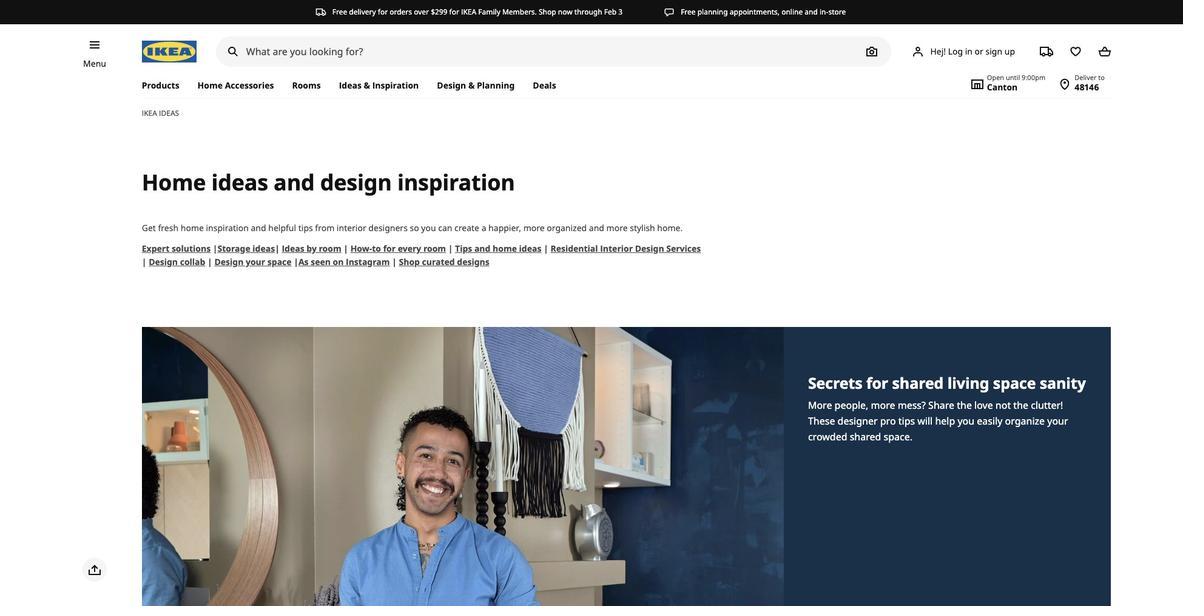 Task type: locate. For each thing, give the bounding box(es) containing it.
ikea left ideas
[[142, 108, 157, 118]]

more up interior
[[607, 222, 628, 234]]

2 the from the left
[[1014, 399, 1029, 412]]

1 horizontal spatial ideas
[[339, 80, 362, 91]]

design down expert
[[149, 256, 178, 268]]

| down ideas by room link
[[294, 256, 299, 268]]

0 vertical spatial you
[[421, 222, 436, 234]]

2 free from the left
[[681, 7, 696, 17]]

48146
[[1075, 81, 1100, 93]]

get
[[142, 222, 156, 234]]

home for home ideas and design inspiration
[[142, 168, 206, 197]]

1 horizontal spatial space
[[994, 373, 1036, 393]]

1 free from the left
[[333, 7, 347, 17]]

None search field
[[216, 36, 892, 67]]

0 vertical spatial shared
[[893, 373, 944, 393]]

shop
[[539, 7, 556, 17], [399, 256, 420, 268]]

1 horizontal spatial ikea
[[461, 7, 477, 17]]

and left in-
[[805, 7, 818, 17]]

tips
[[298, 222, 313, 234], [899, 415, 916, 428]]

free left delivery
[[333, 7, 347, 17]]

0 horizontal spatial room
[[319, 243, 342, 254]]

0 horizontal spatial tips
[[298, 222, 313, 234]]

share
[[929, 399, 955, 412]]

free left planning
[[681, 7, 696, 17]]

1 horizontal spatial tips
[[899, 415, 916, 428]]

solutions
[[172, 243, 211, 254]]

to right deliver at the right top of page
[[1099, 73, 1105, 82]]

ideas up as
[[282, 243, 305, 254]]

ideas right rooms on the top
[[339, 80, 362, 91]]

1 vertical spatial shop
[[399, 256, 420, 268]]

1 vertical spatial ideas
[[282, 243, 305, 254]]

curated
[[422, 256, 455, 268]]

& left the planning
[[469, 80, 475, 91]]

| left tips
[[448, 243, 453, 254]]

secrets
[[809, 373, 863, 393]]

you right so
[[421, 222, 436, 234]]

1 horizontal spatial room
[[424, 243, 446, 254]]

0 horizontal spatial free
[[333, 7, 347, 17]]

& left inspiration
[[364, 80, 370, 91]]

& for ideas
[[364, 80, 370, 91]]

ideas
[[212, 168, 268, 197], [253, 243, 275, 254], [519, 243, 542, 254]]

home accessories link
[[189, 73, 283, 98]]

2 & from the left
[[469, 80, 475, 91]]

for up people, at the right of the page
[[867, 373, 889, 393]]

shared
[[893, 373, 944, 393], [850, 430, 882, 444]]

these
[[809, 415, 836, 428]]

0 horizontal spatial your
[[246, 256, 265, 268]]

until
[[1006, 73, 1021, 82]]

your down clutter!
[[1048, 415, 1069, 428]]

store
[[829, 7, 846, 17]]

for inside expert solutions | storage ideas | ideas by room | how-to for every room | tips and home ideas | residential interior design services | design collab | design your space | as seen on instagram | shop curated designs
[[383, 243, 396, 254]]

0 vertical spatial home
[[181, 222, 204, 234]]

1 vertical spatial your
[[1048, 415, 1069, 428]]

ikea
[[461, 7, 477, 17], [142, 108, 157, 118]]

shop down 'every'
[[399, 256, 420, 268]]

for right $299
[[450, 7, 459, 17]]

0 horizontal spatial shared
[[850, 430, 882, 444]]

0 horizontal spatial shop
[[399, 256, 420, 268]]

1 vertical spatial space
[[994, 373, 1036, 393]]

| down helpful
[[275, 243, 280, 254]]

shop inside free delivery for orders over $299 for ikea family members. shop now through feb 3 link
[[539, 7, 556, 17]]

1 vertical spatial home
[[493, 243, 517, 254]]

will
[[918, 415, 933, 428]]

instagram
[[346, 256, 390, 268]]

ideas by room link
[[282, 243, 342, 254]]

0 vertical spatial your
[[246, 256, 265, 268]]

1 horizontal spatial the
[[1014, 399, 1029, 412]]

0 horizontal spatial you
[[421, 222, 436, 234]]

tips and home ideas link
[[455, 243, 542, 254]]

space inside expert solutions | storage ideas | ideas by room | how-to for every room | tips and home ideas | residential interior design services | design collab | design your space | as seen on instagram | shop curated designs
[[268, 256, 292, 268]]

1 room from the left
[[319, 243, 342, 254]]

1 horizontal spatial free
[[681, 7, 696, 17]]

up
[[1005, 45, 1016, 57]]

pro
[[881, 415, 896, 428]]

deliver
[[1075, 73, 1097, 82]]

your down "storage ideas" link
[[246, 256, 265, 268]]

and up designs on the left top of the page
[[475, 243, 491, 254]]

design & planning
[[437, 80, 515, 91]]

1 horizontal spatial to
[[1099, 73, 1105, 82]]

1 horizontal spatial more
[[607, 222, 628, 234]]

to up instagram
[[372, 243, 381, 254]]

home up the solutions
[[181, 222, 204, 234]]

mess?
[[898, 399, 926, 412]]

space.
[[884, 430, 913, 444]]

1 vertical spatial shared
[[850, 430, 882, 444]]

open
[[988, 73, 1005, 82]]

space
[[268, 256, 292, 268], [994, 373, 1036, 393]]

0 vertical spatial inspiration
[[398, 168, 515, 197]]

1 horizontal spatial your
[[1048, 415, 1069, 428]]

home accessories
[[198, 80, 274, 91]]

people,
[[835, 399, 869, 412]]

home left accessories on the left of the page
[[198, 80, 223, 91]]

1 the from the left
[[957, 399, 972, 412]]

for left 'every'
[[383, 243, 396, 254]]

appointments,
[[730, 7, 780, 17]]

clutter!
[[1031, 399, 1064, 412]]

room up on
[[319, 243, 342, 254]]

your inside expert solutions | storage ideas | ideas by room | how-to for every room | tips and home ideas | residential interior design services | design collab | design your space | as seen on instagram | shop curated designs
[[246, 256, 265, 268]]

deals link
[[524, 73, 566, 98]]

1 vertical spatial tips
[[899, 415, 916, 428]]

expert solutions | storage ideas | ideas by room | how-to for every room | tips and home ideas | residential interior design services | design collab | design your space | as seen on instagram | shop curated designs
[[142, 243, 701, 268]]

as seen on instagram link
[[299, 256, 390, 268]]

the left love
[[957, 399, 972, 412]]

1 horizontal spatial shop
[[539, 7, 556, 17]]

tips down mess?
[[899, 415, 916, 428]]

space up the not
[[994, 373, 1036, 393]]

ideas inside expert solutions | storage ideas | ideas by room | how-to for every room | tips and home ideas | residential interior design services | design collab | design your space | as seen on instagram | shop curated designs
[[282, 243, 305, 254]]

tips left from
[[298, 222, 313, 234]]

you right help in the bottom of the page
[[958, 415, 975, 428]]

more right happier,
[[524, 222, 545, 234]]

residential
[[551, 243, 598, 254]]

design & planning link
[[428, 73, 524, 98]]

1 horizontal spatial home
[[493, 243, 517, 254]]

0 vertical spatial to
[[1099, 73, 1105, 82]]

products link
[[142, 73, 189, 98]]

family
[[479, 7, 501, 17]]

1 horizontal spatial inspiration
[[398, 168, 515, 197]]

home ideas and design inspiration
[[142, 168, 515, 197]]

1 vertical spatial home
[[142, 168, 206, 197]]

design down storage
[[215, 256, 244, 268]]

9:00pm
[[1022, 73, 1046, 82]]

&
[[364, 80, 370, 91], [469, 80, 475, 91]]

shop left now
[[539, 7, 556, 17]]

home up fresh
[[142, 168, 206, 197]]

your
[[246, 256, 265, 268], [1048, 415, 1069, 428]]

1 horizontal spatial shared
[[893, 373, 944, 393]]

1 & from the left
[[364, 80, 370, 91]]

0 horizontal spatial &
[[364, 80, 370, 91]]

home down happier,
[[493, 243, 517, 254]]

more
[[524, 222, 545, 234], [607, 222, 628, 234], [871, 399, 896, 412]]

accessories
[[225, 80, 274, 91]]

the up organize
[[1014, 399, 1029, 412]]

0 horizontal spatial ideas
[[282, 243, 305, 254]]

a
[[482, 222, 487, 234]]

more up pro
[[871, 399, 896, 412]]

designers
[[369, 222, 408, 234]]

inspiration
[[373, 80, 419, 91]]

1 vertical spatial inspiration
[[206, 222, 249, 234]]

room up curated
[[424, 243, 446, 254]]

for inside the secrets for shared living space sanity more people, more mess? share the love not the clutter! these designer pro tips will help you easily organize your crowded shared space.
[[867, 373, 889, 393]]

0 vertical spatial shop
[[539, 7, 556, 17]]

not
[[996, 399, 1011, 412]]

inspiration up create
[[398, 168, 515, 197]]

0 horizontal spatial ikea
[[142, 108, 157, 118]]

designs
[[457, 256, 490, 268]]

0 vertical spatial space
[[268, 256, 292, 268]]

tips
[[455, 243, 472, 254]]

0 horizontal spatial space
[[268, 256, 292, 268]]

0 horizontal spatial the
[[957, 399, 972, 412]]

0 horizontal spatial to
[[372, 243, 381, 254]]

room
[[319, 243, 342, 254], [424, 243, 446, 254]]

1 vertical spatial ikea
[[142, 108, 157, 118]]

from
[[315, 222, 335, 234]]

interior
[[600, 243, 633, 254]]

how-
[[351, 243, 372, 254]]

0 vertical spatial ideas
[[339, 80, 362, 91]]

and inside expert solutions | storage ideas | ideas by room | how-to for every room | tips and home ideas | residential interior design services | design collab | design your space | as seen on instagram | shop curated designs
[[475, 243, 491, 254]]

home inside "link"
[[198, 80, 223, 91]]

shared down designer
[[850, 430, 882, 444]]

1 vertical spatial you
[[958, 415, 975, 428]]

ikea left family on the left top of page
[[461, 7, 477, 17]]

home
[[198, 80, 223, 91], [142, 168, 206, 197]]

rooms
[[292, 80, 321, 91]]

1 horizontal spatial &
[[469, 80, 475, 91]]

shared up mess?
[[893, 373, 944, 393]]

interior
[[337, 222, 366, 234]]

free for free planning appointments, online and in-store
[[681, 7, 696, 17]]

2 horizontal spatial more
[[871, 399, 896, 412]]

free for free delivery for orders over $299 for ikea family members. shop now through feb 3
[[333, 7, 347, 17]]

1 vertical spatial to
[[372, 243, 381, 254]]

hej!
[[931, 45, 946, 57]]

now
[[558, 7, 573, 17]]

0 vertical spatial home
[[198, 80, 223, 91]]

1 horizontal spatial you
[[958, 415, 975, 428]]

ideas & inspiration link
[[330, 73, 428, 98]]

help
[[936, 415, 956, 428]]

inspiration up storage
[[206, 222, 249, 234]]

and
[[805, 7, 818, 17], [274, 168, 315, 197], [251, 222, 266, 234], [589, 222, 605, 234], [475, 243, 491, 254]]

space left as
[[268, 256, 292, 268]]

or
[[975, 45, 984, 57]]

free
[[333, 7, 347, 17], [681, 7, 696, 17]]

you inside the secrets for shared living space sanity more people, more mess? share the love not the clutter! these designer pro tips will help you easily organize your crowded shared space.
[[958, 415, 975, 428]]



Task type: vqa. For each thing, say whether or not it's contained in the screenshot.
clutter!
yes



Task type: describe. For each thing, give the bounding box(es) containing it.
canton
[[988, 81, 1018, 93]]

feb
[[604, 7, 617, 17]]

design down stylish
[[635, 243, 664, 254]]

in
[[966, 45, 973, 57]]

home.
[[658, 222, 683, 234]]

helpful
[[268, 222, 296, 234]]

ikea logotype, go to start page image
[[142, 41, 197, 63]]

designer
[[838, 415, 878, 428]]

services
[[667, 243, 701, 254]]

on
[[333, 256, 344, 268]]

secrets for shared living space sanity more people, more mess? share the love not the clutter! these designer pro tips will help you easily organize your crowded shared space.
[[809, 373, 1086, 444]]

fresh
[[158, 222, 179, 234]]

and up helpful
[[274, 168, 315, 197]]

sanity
[[1040, 373, 1086, 393]]

ideas & inspiration
[[339, 80, 419, 91]]

free delivery for orders over $299 for ikea family members. shop now through feb 3
[[333, 7, 623, 17]]

seen
[[311, 256, 331, 268]]

more inside the secrets for shared living space sanity more people, more mess? share the love not the clutter! these designer pro tips will help you easily organize your crowded shared space.
[[871, 399, 896, 412]]

| up as seen on instagram "link"
[[344, 243, 348, 254]]

through
[[575, 7, 603, 17]]

over
[[414, 7, 429, 17]]

| right collab at the top of page
[[208, 256, 212, 268]]

planning
[[477, 80, 515, 91]]

open until 9:00pm canton
[[988, 73, 1046, 93]]

rooms link
[[283, 73, 330, 98]]

tips inside the secrets for shared living space sanity more people, more mess? share the love not the clutter! these designer pro tips will help you easily organize your crowded shared space.
[[899, 415, 916, 428]]

stylish
[[630, 222, 655, 234]]

ikea ideas
[[142, 108, 179, 118]]

deals
[[533, 80, 556, 91]]

more
[[809, 399, 833, 412]]

how-to for every room link
[[351, 243, 446, 254]]

by
[[307, 243, 317, 254]]

| left "residential"
[[544, 243, 549, 254]]

log
[[949, 45, 963, 57]]

in-
[[820, 7, 829, 17]]

get fresh home inspiration and helpful tips from interior designers so you can create a happier, more organized and more stylish home.
[[142, 222, 683, 234]]

2 room from the left
[[424, 243, 446, 254]]

| right the solutions
[[213, 243, 218, 254]]

sign
[[986, 45, 1003, 57]]

free delivery for orders over $299 for ikea family members. shop now through feb 3 link
[[316, 7, 623, 18]]

orders
[[390, 7, 412, 17]]

deliver to 48146
[[1075, 73, 1105, 93]]

0 horizontal spatial inspiration
[[206, 222, 249, 234]]

and up interior
[[589, 222, 605, 234]]

design your space link
[[215, 256, 292, 268]]

organized
[[547, 222, 587, 234]]

0 horizontal spatial home
[[181, 222, 204, 234]]

for left orders
[[378, 7, 388, 17]]

collab
[[180, 256, 205, 268]]

can
[[438, 222, 453, 234]]

shop inside expert solutions | storage ideas | ideas by room | how-to for every room | tips and home ideas | residential interior design services | design collab | design your space | as seen on instagram | shop curated designs
[[399, 256, 420, 268]]

products
[[142, 80, 179, 91]]

ideas
[[159, 108, 179, 118]]

crowded
[[809, 430, 848, 444]]

delivery
[[349, 7, 376, 17]]

home inside expert solutions | storage ideas | ideas by room | how-to for every room | tips and home ideas | residential interior design services | design collab | design your space | as seen on instagram | shop curated designs
[[493, 243, 517, 254]]

| down expert
[[142, 256, 147, 268]]

design collab link
[[149, 256, 205, 268]]

0 vertical spatial ikea
[[461, 7, 477, 17]]

easily
[[978, 415, 1003, 428]]

Search by product text field
[[216, 36, 892, 67]]

expert solutions link
[[142, 243, 211, 254]]

online
[[782, 7, 803, 17]]

free planning appointments, online and in-store link
[[664, 7, 846, 18]]

secrets for shared living space sanity page image
[[142, 327, 784, 606]]

hej! log in or sign up link
[[897, 39, 1030, 64]]

to inside expert solutions | storage ideas | ideas by room | how-to for every room | tips and home ideas | residential interior design services | design collab | design your space | as seen on instagram | shop curated designs
[[372, 243, 381, 254]]

storage ideas link
[[218, 243, 275, 254]]

| down how-to for every room link
[[392, 256, 397, 268]]

free planning appointments, online and in-store
[[681, 7, 846, 17]]

$299
[[431, 7, 448, 17]]

home for home accessories
[[198, 80, 223, 91]]

0 vertical spatial tips
[[298, 222, 313, 234]]

storage
[[218, 243, 251, 254]]

menu
[[83, 58, 106, 69]]

organize
[[1006, 415, 1045, 428]]

love
[[975, 399, 994, 412]]

to inside deliver to 48146
[[1099, 73, 1105, 82]]

space inside the secrets for shared living space sanity more people, more mess? share the love not the clutter! these designer pro tips will help you easily organize your crowded shared space.
[[994, 373, 1036, 393]]

menu button
[[83, 57, 106, 70]]

so
[[410, 222, 419, 234]]

& for design
[[469, 80, 475, 91]]

3
[[619, 7, 623, 17]]

planning
[[698, 7, 728, 17]]

0 horizontal spatial more
[[524, 222, 545, 234]]

living
[[948, 373, 990, 393]]

members.
[[503, 7, 537, 17]]

design left the planning
[[437, 80, 466, 91]]

and left helpful
[[251, 222, 266, 234]]

residential interior design services link
[[551, 243, 701, 254]]

expert
[[142, 243, 170, 254]]

your inside the secrets for shared living space sanity more people, more mess? share the love not the clutter! these designer pro tips will help you easily organize your crowded shared space.
[[1048, 415, 1069, 428]]



